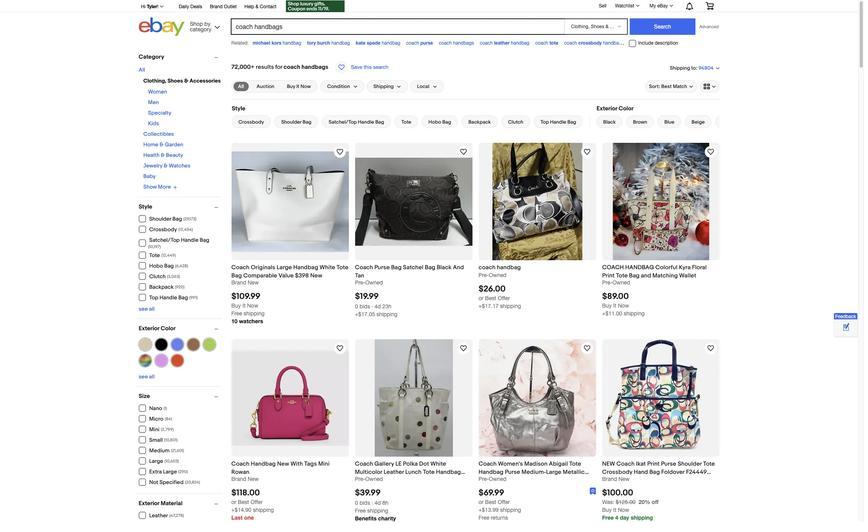 Task type: vqa. For each thing, say whether or not it's contained in the screenshot.
Shipping Options
no



Task type: locate. For each thing, give the bounding box(es) containing it.
1 horizontal spatial style
[[232, 105, 245, 112]]

brand outlet link
[[210, 3, 237, 11]]

shipping up one
[[253, 507, 274, 513]]

or for $26.00
[[479, 295, 484, 301]]

(1)
[[164, 406, 167, 411]]

hobo bag
[[429, 119, 451, 125]]

shop by category
[[190, 21, 211, 32]]

shoulder down buy it now link
[[281, 119, 302, 125]]

coach inside coach crossbody handbag
[[564, 40, 577, 46]]

0 up '+$17.05'
[[355, 303, 358, 310]]

for
[[275, 63, 282, 71]]

all
[[139, 67, 145, 73], [238, 83, 244, 90]]

backpack left clutch 'link'
[[469, 119, 491, 125]]

None submit
[[630, 18, 696, 35]]

print right ikat on the right
[[648, 460, 660, 468]]

$69.99
[[479, 488, 505, 498]]

coach for bag
[[628, 40, 641, 46]]

0 horizontal spatial shipping
[[374, 83, 394, 90]]

coach handbag new with tags mini rowan link
[[231, 460, 349, 476]]

bids
[[360, 303, 370, 310], [360, 500, 370, 506]]

bids for $19.99
[[360, 303, 370, 310]]

medium
[[149, 447, 170, 454]]

0 horizontal spatial backpack
[[149, 284, 174, 290]]

offer for $26.00
[[498, 295, 510, 301]]

2 see all from the top
[[139, 373, 155, 380]]

buy down was:
[[602, 507, 612, 513]]

crossbody down 'shoulder bag (29,173)'
[[149, 226, 177, 233]]

coach originals large handbag white tote bag comparable value $398 new brand new
[[231, 264, 349, 286]]

· inside $39.99 0 bids · 4d 8h free shipping benefits charity
[[372, 500, 373, 506]]

coach right tote
[[564, 40, 577, 46]]

handbag inside tory burch handbag
[[332, 40, 350, 46]]

kids
[[148, 120, 159, 127]]

watchers
[[239, 318, 263, 325]]

0 horizontal spatial top
[[149, 294, 158, 301]]

black
[[604, 119, 616, 125], [437, 264, 452, 271]]

&
[[256, 4, 259, 9], [184, 77, 188, 84], [160, 141, 164, 148], [161, 152, 165, 159], [164, 162, 168, 169]]

handbag inside "coach leather handbag"
[[511, 40, 530, 46]]

owned inside coach purse bag satchel bag black and tan pre-owned
[[366, 279, 383, 286]]

see all button down top handle bag (991)
[[139, 305, 155, 312]]

1 horizontal spatial hobo
[[429, 119, 441, 125]]

see for exterior color
[[139, 373, 148, 380]]

handbag inside the "coach handbag pre-owned"
[[497, 264, 521, 271]]

1 vertical spatial top
[[149, 294, 158, 301]]

listing options selector. gallery view selected. image
[[704, 83, 716, 90]]

satchel/top handle bag link
[[322, 115, 391, 128]]

color down top handle bag (991)
[[161, 325, 176, 332]]

1 vertical spatial mini
[[318, 460, 330, 468]]

handle for satchel/top handle bag (10,197)
[[181, 237, 199, 243]]

· up '+$17.05'
[[372, 303, 373, 310]]

coach inside the "coach handbag pre-owned"
[[479, 264, 496, 271]]

all down category
[[139, 67, 145, 73]]

0 horizontal spatial satchel/top
[[149, 237, 180, 243]]

satchel/top
[[329, 119, 357, 125], [149, 237, 180, 243]]

2 vertical spatial crossbody
[[602, 469, 633, 476]]

best up +$17.17 at the right of the page
[[485, 295, 496, 301]]

purse up foldover
[[661, 460, 677, 468]]

0 vertical spatial clutch
[[508, 119, 524, 125]]

0 vertical spatial crossbody
[[239, 119, 264, 125]]

0 vertical spatial top
[[541, 119, 549, 125]]

top handle bag link
[[534, 115, 583, 128]]

(2,799)
[[161, 427, 174, 432]]

2 bids from the top
[[360, 500, 370, 506]]

include
[[639, 40, 654, 46]]

crossbody for crossbody
[[239, 119, 264, 125]]

1 vertical spatial white
[[431, 460, 446, 468]]

large down abigail on the bottom right of page
[[546, 469, 562, 476]]

0 vertical spatial see all
[[139, 305, 155, 312]]

coach inside coach purse
[[406, 40, 419, 46]]

1 4d from the top
[[375, 303, 381, 310]]

clutch right backpack link
[[508, 119, 524, 125]]

my ebay
[[650, 3, 668, 9]]

shipping for shipping to : 94804
[[670, 65, 691, 71]]

pre-owned for $69.99
[[479, 476, 507, 482]]

satchel/top up the (10,197)
[[149, 237, 180, 243]]

0 vertical spatial shoulder
[[281, 119, 302, 125]]

daily deals link
[[179, 3, 202, 11]]

watch new coach ikat print purse shoulder tote crossbody hand bag foldover f24449 nwt image
[[706, 344, 716, 353]]

bids inside $39.99 0 bids · 4d 8h free shipping benefits charity
[[360, 500, 370, 506]]

0 vertical spatial all
[[139, 67, 145, 73]]

1 horizontal spatial white
[[431, 460, 446, 468]]

bids up '+$17.05'
[[360, 303, 370, 310]]

coach inside 'coach tote'
[[536, 40, 548, 46]]

and
[[641, 272, 651, 279]]

see all button for exterior color
[[139, 373, 155, 380]]

shipping right +$11.00
[[624, 310, 645, 317]]

new right $398
[[310, 272, 322, 279]]

1 · from the top
[[372, 303, 373, 310]]

coach handbag colorful kyra floral print tote bag and matching wallet image
[[602, 143, 720, 260]]

best
[[662, 83, 672, 90], [485, 295, 496, 301], [238, 499, 249, 505], [485, 499, 496, 505]]

shipping inside $89.00 buy it now +$11.00 shipping
[[624, 310, 645, 317]]

coach originals large handbag white tote bag comparable value $398 new heading
[[231, 264, 349, 279]]

coach up silver
[[479, 460, 497, 468]]

now down $89.00
[[618, 303, 629, 309]]

satchel
[[403, 264, 424, 271]]

0 horizontal spatial all link
[[139, 67, 145, 73]]

black link
[[597, 115, 623, 128]]

handle inside satchel/top handle bag (10,197)
[[181, 237, 199, 243]]

small
[[149, 437, 163, 443]]

2 see all button from the top
[[139, 373, 155, 380]]

coach
[[602, 264, 624, 271]]

1 horizontal spatial leather
[[384, 469, 404, 476]]

to
[[692, 65, 696, 71]]

backpack inside backpack link
[[469, 119, 491, 125]]

it up +$11.00
[[614, 303, 617, 309]]

see all button up size
[[139, 373, 155, 380]]

2 all from the top
[[149, 373, 155, 380]]

1 horizontal spatial exterior color
[[597, 105, 634, 112]]

coach inside coach gallery le polka dot white multicolor leather lunch tote handbag purse
[[355, 460, 373, 468]]

0 inside $39.99 0 bids · 4d 8h free shipping benefits charity
[[355, 500, 358, 506]]

purse down "women's"
[[505, 469, 520, 476]]

daily deals
[[179, 4, 202, 9]]

large up "specified"
[[163, 468, 177, 475]]

0 vertical spatial mini
[[149, 426, 160, 433]]

coach up rowan at the bottom left of the page
[[231, 460, 250, 468]]

handbags right purse
[[453, 40, 474, 46]]

1 vertical spatial all link
[[233, 82, 249, 91]]

coach left the bag
[[628, 40, 641, 46]]

1 vertical spatial see
[[139, 373, 148, 380]]

large up extra
[[149, 458, 163, 465]]

free inside or best offer +$13.99 shipping free returns
[[479, 515, 490, 521]]

nwt
[[602, 477, 616, 484]]

crossbody up nwt
[[602, 469, 633, 476]]

clutch up backpack (920)
[[149, 273, 166, 280]]

1 vertical spatial exterior color
[[139, 325, 176, 332]]

all
[[149, 305, 155, 312], [149, 373, 155, 380]]

2 vertical spatial shoulder
[[678, 460, 702, 468]]

handbag right leather
[[511, 40, 530, 46]]

· for $19.99
[[372, 303, 373, 310]]

more
[[158, 184, 171, 190]]

1 horizontal spatial clutch
[[508, 119, 524, 125]]

(991)
[[189, 295, 198, 300]]

originals
[[251, 264, 275, 271]]

1 all from the top
[[149, 305, 155, 312]]

shipping right +$17.17 at the right of the page
[[500, 303, 521, 309]]

coach for tote
[[536, 40, 548, 46]]

see all down top handle bag (991)
[[139, 305, 155, 312]]

print inside the new coach ikat print purse shoulder tote crossbody hand bag foldover f24449 nwt
[[648, 460, 660, 468]]

1 vertical spatial all
[[238, 83, 244, 90]]

bids down $39.99
[[360, 500, 370, 506]]

1 horizontal spatial shipping
[[670, 65, 691, 71]]

coach purse bag satchel bag black and tan heading
[[355, 264, 464, 279]]

leather down exterior material
[[149, 512, 168, 519]]

satchel/top inside main content
[[329, 119, 357, 125]]

0 vertical spatial black
[[604, 119, 616, 125]]

watch coach handbag image
[[583, 147, 592, 157]]

1 horizontal spatial satchel/top
[[329, 119, 357, 125]]

pre-owned up $69.99
[[479, 476, 507, 482]]

best inside $26.00 or best offer +$17.17 shipping
[[485, 295, 496, 301]]

1 horizontal spatial pre-owned
[[479, 476, 507, 482]]

contact
[[260, 4, 277, 9]]

1 vertical spatial print
[[648, 460, 660, 468]]

0 horizontal spatial clutch
[[149, 273, 166, 280]]

0 horizontal spatial pre-owned
[[355, 476, 383, 482]]

brand up $118.00
[[231, 476, 246, 482]]

coach purse bag satchel bag black and tan pre-owned
[[355, 264, 464, 286]]

hi
[[141, 4, 146, 9]]

shoulder up the crossbody (12,454)
[[149, 216, 171, 222]]

hobo for hobo bag
[[429, 119, 441, 125]]

coach handbags
[[439, 40, 474, 46]]

hobo down tote (12,449)
[[149, 263, 163, 269]]

shipping down the 23h
[[377, 311, 398, 317]]

all down 72,000
[[238, 83, 244, 90]]

top for top handle bag (991)
[[149, 294, 158, 301]]

1 horizontal spatial shoulder
[[281, 119, 302, 125]]

coach left ikat on the right
[[617, 460, 635, 468]]

8h
[[383, 500, 389, 506]]

handbag inside kate spade handbag
[[382, 40, 401, 46]]

handbag
[[293, 264, 318, 271], [251, 460, 276, 468], [436, 469, 461, 476], [479, 469, 504, 476]]

4d left 8h
[[375, 500, 381, 506]]

shop by category banner
[[137, 0, 720, 38]]

watches
[[169, 162, 191, 169]]

handbag inside coach originals large handbag white tote bag comparable value $398 new brand new
[[293, 264, 318, 271]]

4d for $39.99
[[375, 500, 381, 506]]

it up 4 on the bottom right of page
[[614, 507, 617, 513]]

1 see from the top
[[139, 305, 148, 312]]

main content
[[228, 50, 739, 522]]

1 horizontal spatial all
[[238, 83, 244, 90]]

(12,454)
[[178, 227, 193, 232]]

shipping up the returns
[[500, 507, 521, 513]]

1 vertical spatial shipping
[[374, 83, 394, 90]]

see for style
[[139, 305, 148, 312]]

hobo right tote link
[[429, 119, 441, 125]]

2 · from the top
[[372, 500, 373, 506]]

coach inside coach handbag new with tags mini rowan brand new
[[231, 460, 250, 468]]

shoulder inside shoulder bag link
[[281, 119, 302, 125]]

shipping inside dropdown button
[[374, 83, 394, 90]]

0 horizontal spatial black
[[437, 264, 452, 271]]

& right the help
[[256, 4, 259, 9]]

free up benefits
[[355, 508, 366, 514]]

or inside $118.00 or best offer +$14.90 shipping last one
[[231, 499, 236, 505]]

0 horizontal spatial style
[[139, 203, 152, 210]]

coach women's madison abigail tote handbag purse medium-large metallic silver image
[[479, 339, 596, 457]]

(10,603)
[[165, 459, 179, 464]]

(12,449)
[[161, 253, 176, 258]]

1 vertical spatial clutch
[[149, 273, 166, 280]]

mini
[[149, 426, 160, 433], [318, 460, 330, 468]]

2 pre-owned from the left
[[479, 476, 507, 482]]

1 vertical spatial crossbody
[[149, 226, 177, 233]]

0 vertical spatial bids
[[360, 303, 370, 310]]

coach handbag new with tags mini rowan brand new
[[231, 460, 330, 482]]

sell
[[599, 3, 607, 8]]

exterior for exterior material dropdown button
[[139, 500, 159, 507]]

1 horizontal spatial backpack
[[469, 119, 491, 125]]

purse
[[375, 264, 390, 271], [661, 460, 677, 468], [505, 469, 520, 476], [355, 477, 370, 484]]

coach for handbag
[[479, 264, 496, 271]]

medium (21,601)
[[149, 447, 184, 454]]

large
[[277, 264, 292, 271], [149, 458, 163, 465], [163, 468, 177, 475], [546, 469, 562, 476]]

2 horizontal spatial shoulder
[[678, 460, 702, 468]]

1 vertical spatial color
[[161, 325, 176, 332]]

coach up '$26.00'
[[479, 264, 496, 271]]

white
[[320, 264, 335, 271], [431, 460, 446, 468]]

best right 'sort:'
[[662, 83, 672, 90]]

search
[[373, 64, 389, 70]]

coach left purse
[[406, 40, 419, 46]]

mini inside coach handbag new with tags mini rowan brand new
[[318, 460, 330, 468]]

handbag inside michael kors handbag
[[283, 40, 301, 46]]

All selected text field
[[238, 83, 244, 90]]

coach for coach gallery le polka dot white multicolor leather lunch tote handbag purse
[[355, 460, 373, 468]]

pre-owned for $39.99
[[355, 476, 383, 482]]

owned up $19.99 at left
[[366, 279, 383, 286]]

0 vertical spatial white
[[320, 264, 335, 271]]

satchel/top inside satchel/top handle bag (10,197)
[[149, 237, 180, 243]]

offer down $118.00
[[251, 499, 263, 505]]

1 vertical spatial see all
[[139, 373, 155, 380]]

all up size
[[149, 373, 155, 380]]

0 horizontal spatial white
[[320, 264, 335, 271]]

1 vertical spatial leather
[[149, 512, 168, 519]]

style button
[[139, 203, 222, 210]]

1 vertical spatial see all button
[[139, 373, 155, 380]]

best inside or best offer +$13.99 shipping free returns
[[485, 499, 496, 505]]

0 vertical spatial shipping
[[670, 65, 691, 71]]

or
[[479, 295, 484, 301], [231, 499, 236, 505], [479, 499, 484, 505]]

clutch for clutch
[[508, 119, 524, 125]]

1 horizontal spatial top
[[541, 119, 549, 125]]

coach women's madison abigail tote handbag purse medium-large metallic silver link
[[479, 460, 596, 484]]

kate
[[356, 40, 366, 46]]

4d inside $39.99 0 bids · 4d 8h free shipping benefits charity
[[375, 500, 381, 506]]

leather inside coach gallery le polka dot white multicolor leather lunch tote handbag purse
[[384, 469, 404, 476]]

4d inside $19.99 0 bids · 4d 23h +$17.05 shipping
[[375, 303, 381, 310]]

tote inside coach originals large handbag white tote bag comparable value $398 new brand new
[[337, 264, 349, 271]]

1 0 from the top
[[355, 303, 358, 310]]

None text field
[[602, 499, 636, 505]]

coach purse
[[406, 40, 433, 46]]

1 vertical spatial bids
[[360, 500, 370, 506]]

0 vertical spatial satchel/top
[[329, 119, 357, 125]]

1 horizontal spatial mini
[[318, 460, 330, 468]]

see all up size
[[139, 373, 155, 380]]

best up +$13.99 on the bottom right of the page
[[485, 499, 496, 505]]

condition
[[327, 83, 350, 90]]

black left brown
[[604, 119, 616, 125]]

comparable
[[243, 272, 277, 279]]

and
[[453, 264, 464, 271]]

blue link
[[658, 115, 681, 128]]

handle for top handle bag
[[550, 119, 567, 125]]

exterior material
[[139, 500, 183, 507]]

1 vertical spatial 0
[[355, 500, 358, 506]]

black left the and
[[437, 264, 452, 271]]

offer inside $118.00 or best offer +$14.90 shipping last one
[[251, 499, 263, 505]]

0 down $39.99
[[355, 500, 358, 506]]

0 vertical spatial print
[[602, 272, 615, 279]]

health
[[143, 152, 160, 159]]

0 vertical spatial backpack
[[469, 119, 491, 125]]

shipping down 20%
[[631, 514, 653, 521]]

0 horizontal spatial print
[[602, 272, 615, 279]]

specialty
[[148, 110, 171, 116]]

backpack down clutch (3,063)
[[149, 284, 174, 290]]

2 4d from the top
[[375, 500, 381, 506]]

coach for leather
[[480, 40, 493, 46]]

satchel/top for satchel/top handle bag (10,197)
[[149, 237, 180, 243]]

best inside the sort: best match dropdown button
[[662, 83, 672, 90]]

& inside account navigation
[[256, 4, 259, 9]]

bag
[[303, 119, 312, 125], [375, 119, 384, 125], [443, 119, 451, 125], [568, 119, 577, 125], [172, 216, 182, 222], [200, 237, 209, 243], [164, 263, 174, 269], [391, 264, 402, 271], [425, 264, 436, 271], [231, 272, 242, 279], [629, 272, 640, 279], [178, 294, 188, 301], [650, 469, 660, 476]]

or inside or best offer +$13.99 shipping free returns
[[479, 499, 484, 505]]

coach handbag new with tags mini rowan heading
[[231, 460, 330, 476]]

shipping to : 94804
[[670, 65, 714, 71]]

silver
[[479, 477, 494, 484]]

handbag up '$26.00'
[[497, 264, 521, 271]]

1 pre-owned from the left
[[355, 476, 383, 482]]

shipping inside $26.00 or best offer +$17.17 shipping
[[500, 303, 521, 309]]

exterior color up black link
[[597, 105, 634, 112]]

top for top handle bag
[[541, 119, 549, 125]]

1 bids from the top
[[360, 303, 370, 310]]

0 vertical spatial see all button
[[139, 305, 155, 312]]

1 vertical spatial black
[[437, 264, 452, 271]]

offer down $69.99
[[498, 499, 510, 505]]

0 vertical spatial 4d
[[375, 303, 381, 310]]

clutch inside clutch 'link'
[[508, 119, 524, 125]]

coach women's madison abigail tote handbag purse medium-large metallic silver
[[479, 460, 585, 484]]

shipping left to
[[670, 65, 691, 71]]

crossbody inside crossbody link
[[239, 119, 264, 125]]

coach inside coach women's madison abigail tote handbag purse medium-large metallic silver
[[479, 460, 497, 468]]

abigail
[[549, 460, 568, 468]]

pre- down coach
[[602, 279, 613, 286]]

all inside main content
[[238, 83, 244, 90]]

· inside $19.99 0 bids · 4d 23h +$17.05 shipping
[[372, 303, 373, 310]]

account navigation
[[137, 0, 720, 13]]

1 vertical spatial all
[[149, 373, 155, 380]]

2 see from the top
[[139, 373, 148, 380]]

coach up tan at the bottom left of the page
[[355, 264, 373, 271]]

material
[[161, 500, 183, 507]]

bag inside the new coach ikat print purse shoulder tote crossbody hand bag foldover f24449 nwt
[[650, 469, 660, 476]]

coach up comparable
[[231, 264, 250, 271]]

handle for top handle bag (991)
[[160, 294, 177, 301]]

coach inside coach purse bag satchel bag black and tan pre-owned
[[355, 264, 373, 271]]

mini up "small"
[[149, 426, 160, 433]]

0 vertical spatial see
[[139, 305, 148, 312]]

0 vertical spatial 0
[[355, 303, 358, 310]]

bag inside coach handbag colorful kyra floral print tote bag and matching wallet pre-owned
[[629, 272, 640, 279]]

1 vertical spatial ·
[[372, 500, 373, 506]]

1 vertical spatial hobo
[[149, 263, 163, 269]]

category
[[190, 26, 211, 32]]

free inside $109.99 buy it now free shipping 10 watchers
[[231, 310, 242, 317]]

clutch link
[[502, 115, 530, 128]]

now down 72,000 + results for coach handbags
[[301, 83, 311, 90]]

1 horizontal spatial crossbody
[[239, 119, 264, 125]]

1 see all from the top
[[139, 305, 155, 312]]

handbag right burch
[[332, 40, 350, 46]]

1 horizontal spatial all link
[[233, 82, 249, 91]]

value
[[279, 272, 294, 279]]

none text field containing was:
[[602, 499, 636, 505]]

now up day
[[618, 507, 629, 513]]

bag inside satchel/top handle bag (10,197)
[[200, 237, 209, 243]]

coach for crossbody
[[564, 40, 577, 46]]

handbag inside coach crossbody handbag
[[603, 40, 622, 46]]

bids inside $19.99 0 bids · 4d 23h +$17.05 shipping
[[360, 303, 370, 310]]

owned down the 'coach handbag' heading
[[489, 272, 507, 278]]

or up +$17.17 at the right of the page
[[479, 295, 484, 301]]

brand up $109.99 at the left of page
[[231, 279, 246, 286]]

all link down 72,000
[[233, 82, 249, 91]]

coach handbag new with tags mini rowan image
[[231, 351, 349, 446]]

buy down 72,000 + results for coach handbags
[[287, 83, 295, 90]]

handbag for burch
[[332, 40, 350, 46]]

crossbody for crossbody (12,454)
[[149, 226, 177, 233]]

handbag for kors
[[283, 40, 301, 46]]

0 vertical spatial handbags
[[453, 40, 474, 46]]

0 inside $19.99 0 bids · 4d 23h +$17.05 shipping
[[355, 303, 358, 310]]

0 horizontal spatial exterior color
[[139, 325, 176, 332]]

hand
[[634, 469, 648, 476]]

94804
[[699, 65, 714, 71]]

tote link
[[395, 115, 418, 128]]

pre- up '$26.00'
[[479, 272, 489, 278]]

coach crossbody handbag
[[564, 40, 622, 46]]

0 vertical spatial color
[[619, 105, 634, 112]]

best up +$14.90
[[238, 499, 249, 505]]

2 0 from the top
[[355, 500, 358, 506]]

offer inside $26.00 or best offer +$17.17 shipping
[[498, 295, 510, 301]]

handbag for spade
[[382, 40, 401, 46]]

0 vertical spatial ·
[[372, 303, 373, 310]]

pre-owned up $39.99
[[355, 476, 383, 482]]

or for $118.00
[[231, 499, 236, 505]]

1 see all button from the top
[[139, 305, 155, 312]]

owned inside coach handbag colorful kyra floral print tote bag and matching wallet pre-owned
[[613, 279, 630, 286]]

2 vertical spatial exterior
[[139, 500, 159, 507]]

see all for style
[[139, 305, 155, 312]]

shop by category button
[[186, 17, 222, 34]]

(29,173)
[[183, 216, 197, 222]]

4d for $19.99
[[375, 303, 381, 310]]

print
[[602, 272, 615, 279], [648, 460, 660, 468]]

1 vertical spatial exterior
[[139, 325, 159, 332]]

shipping inside shipping to : 94804
[[670, 65, 691, 71]]

brand inside coach handbag new with tags mini rowan brand new
[[231, 476, 246, 482]]

0 vertical spatial exterior color
[[597, 105, 634, 112]]

coach handbag colorful kyra floral print tote bag and matching wallet pre-owned
[[602, 264, 707, 286]]

0 vertical spatial leather
[[384, 469, 404, 476]]

1 vertical spatial 4d
[[375, 500, 381, 506]]

lunch
[[406, 469, 422, 476]]

0 vertical spatial exterior
[[597, 105, 618, 112]]

kids link
[[148, 120, 159, 127]]

hi tyler !
[[141, 4, 159, 9]]

· down $39.99
[[372, 500, 373, 506]]

shipping up watchers
[[244, 310, 265, 317]]

it inside $89.00 buy it now +$11.00 shipping
[[614, 303, 617, 309]]

0 horizontal spatial all
[[139, 67, 145, 73]]

1 vertical spatial handbags
[[302, 63, 328, 71]]

color up brown link
[[619, 105, 634, 112]]

top inside main content
[[541, 119, 549, 125]]

1 vertical spatial backpack
[[149, 284, 174, 290]]

1 horizontal spatial print
[[648, 460, 660, 468]]

top down backpack (920)
[[149, 294, 158, 301]]

0 vertical spatial all
[[149, 305, 155, 312]]

see all for exterior color
[[139, 373, 155, 380]]

top right clutch 'link'
[[541, 119, 549, 125]]

0 horizontal spatial shoulder
[[149, 216, 171, 222]]

pre-
[[479, 272, 489, 278], [355, 279, 366, 286], [602, 279, 613, 286], [355, 476, 366, 482], [479, 476, 489, 482]]

coach left tote
[[536, 40, 548, 46]]

0 vertical spatial hobo
[[429, 119, 441, 125]]

shoulder up f24449
[[678, 460, 702, 468]]

print down coach
[[602, 272, 615, 279]]

2 horizontal spatial crossbody
[[602, 469, 633, 476]]

coach inside the new coach ikat print purse shoulder tote crossbody hand bag foldover f24449 nwt
[[617, 460, 635, 468]]

shipping inside $109.99 buy it now free shipping 10 watchers
[[244, 310, 265, 317]]

0 horizontal spatial crossbody
[[149, 226, 177, 233]]

0
[[355, 303, 358, 310], [355, 500, 358, 506]]

1 vertical spatial satchel/top
[[149, 237, 180, 243]]

shipping down 8h
[[367, 508, 388, 514]]

1 vertical spatial shoulder
[[149, 216, 171, 222]]

coach handbag colorful kyra floral print tote bag and matching wallet link
[[602, 263, 720, 279]]

buy it now link
[[282, 82, 316, 91]]



Task type: describe. For each thing, give the bounding box(es) containing it.
purse inside the new coach ikat print purse shoulder tote crossbody hand bag foldover f24449 nwt
[[661, 460, 677, 468]]

extra large (290)
[[149, 468, 188, 475]]

coach for handbags
[[439, 40, 452, 46]]

72,000
[[231, 63, 251, 71]]

tote inside coach women's madison abigail tote handbag purse medium-large metallic silver
[[570, 460, 581, 468]]

colorful
[[656, 264, 678, 271]]

or best offer +$13.99 shipping free returns
[[479, 499, 521, 521]]

size button
[[139, 392, 222, 400]]

your shopping cart image
[[705, 2, 714, 10]]

women link
[[148, 88, 167, 95]]

watch coach gallery le polka dot white multicolor leather lunch tote handbag purse image
[[459, 344, 468, 353]]

new up $118.00
[[248, 476, 259, 482]]

new up $109.99 at the left of page
[[248, 279, 259, 286]]

related:
[[231, 40, 249, 46]]

purse inside coach gallery le polka dot white multicolor leather lunch tote handbag purse
[[355, 477, 370, 484]]

72,000 + results for coach handbags
[[231, 63, 328, 71]]

1 horizontal spatial handbags
[[453, 40, 474, 46]]

coach handbag image
[[493, 143, 583, 260]]

tyler
[[147, 4, 157, 9]]

coach leather handbag
[[480, 40, 530, 46]]

tags
[[304, 460, 317, 468]]

tote inside the new coach ikat print purse shoulder tote crossbody hand bag foldover f24449 nwt
[[704, 460, 715, 468]]

auction
[[257, 83, 275, 90]]

crossbody inside the new coach ikat print purse shoulder tote crossbody hand bag foldover f24449 nwt
[[602, 469, 633, 476]]

(47,278)
[[169, 513, 184, 518]]

now inside $109.99 buy it now free shipping 10 watchers
[[247, 303, 258, 309]]

not specified (20,824)
[[149, 479, 200, 486]]

best inside $118.00 or best offer +$14.90 shipping last one
[[238, 499, 249, 505]]

bag inside coach originals large handbag white tote bag comparable value $398 new brand new
[[231, 272, 242, 279]]

tote inside coach handbag colorful kyra floral print tote bag and matching wallet pre-owned
[[616, 272, 628, 279]]

coach for coach women's madison abigail tote handbag purse medium-large metallic silver
[[479, 460, 497, 468]]

accessories
[[190, 77, 221, 84]]

shoulder for shoulder bag (29,173)
[[149, 216, 171, 222]]

watch coach handbag new with tags mini rowan image
[[335, 344, 345, 353]]

new coach ikat print purse shoulder tote crossbody hand bag foldover f24449 nwt image
[[602, 339, 720, 457]]

show
[[143, 184, 157, 190]]

$89.00
[[602, 292, 629, 302]]

specialty link
[[148, 110, 171, 116]]

new right nwt
[[619, 476, 630, 482]]

it down 72,000 + results for coach handbags
[[297, 83, 300, 90]]

print inside coach handbag colorful kyra floral print tote bag and matching wallet pre-owned
[[602, 272, 615, 279]]

backpack for backpack
[[469, 119, 491, 125]]

· for $39.99
[[372, 500, 373, 506]]

coach women's madison abigail tote handbag purse medium-large metallic silver heading
[[479, 460, 589, 484]]

now inside $100.00 was: $125.00 20% off buy it now free 4 day shipping
[[618, 507, 629, 513]]

coach originals large handbag white tote bag comparable value $398 new image
[[231, 151, 349, 252]]

none submit inside shop by category banner
[[630, 18, 696, 35]]

last
[[231, 514, 243, 521]]

rowan
[[231, 469, 250, 476]]

results
[[256, 63, 274, 71]]

offer inside or best offer +$13.99 shipping free returns
[[498, 499, 510, 505]]

top handle bag
[[541, 119, 577, 125]]

handbag for crossbody
[[603, 40, 622, 46]]

free inside $100.00 was: $125.00 20% off buy it now free 4 day shipping
[[602, 514, 614, 521]]

owned up $39.99
[[366, 476, 383, 482]]

0 vertical spatial all link
[[139, 67, 145, 73]]

exterior inside main content
[[597, 105, 618, 112]]

& down home & garden link
[[161, 152, 165, 159]]

coach handbag colorful kyra floral print tote bag and matching wallet heading
[[602, 264, 707, 279]]

$398
[[295, 272, 309, 279]]

black inside coach purse bag satchel bag black and tan pre-owned
[[437, 264, 452, 271]]

$26.00 or best offer +$17.17 shipping
[[479, 284, 521, 309]]

shipping inside $39.99 0 bids · 4d 8h free shipping benefits charity
[[367, 508, 388, 514]]

0 horizontal spatial leather
[[149, 512, 168, 519]]

shipping for shipping
[[374, 83, 394, 90]]

michael
[[253, 40, 270, 46]]

brand inside coach originals large handbag white tote bag comparable value $398 new brand new
[[231, 279, 246, 286]]

pre- inside the "coach handbag pre-owned"
[[479, 272, 489, 278]]

health & beauty link
[[143, 152, 183, 159]]

backpack for backpack (920)
[[149, 284, 174, 290]]

jewelry & watches link
[[143, 162, 191, 169]]

& down health & beauty link at the left top of the page
[[164, 162, 168, 169]]

shoulder inside the new coach ikat print purse shoulder tote crossbody hand bag foldover f24449 nwt
[[678, 460, 702, 468]]

$19.99
[[355, 292, 379, 302]]

medium-
[[522, 469, 546, 476]]

now inside $89.00 buy it now +$11.00 shipping
[[618, 303, 629, 309]]

large inside coach originals large handbag white tote bag comparable value $398 new brand new
[[277, 264, 292, 271]]

watch coach women's madison abigail tote handbag purse medium-large metallic silver image
[[583, 344, 592, 353]]

1 vertical spatial style
[[139, 203, 152, 210]]

shop
[[190, 21, 203, 27]]

get the coupon image
[[286, 0, 345, 12]]

tory
[[307, 40, 316, 46]]

women's
[[498, 460, 523, 468]]

coach gallery le polka dot white multicolor leather lunch tote handbag purse image
[[375, 339, 453, 457]]

men
[[148, 99, 159, 106]]

small (10,801)
[[149, 437, 178, 443]]

tote inside coach gallery le polka dot white multicolor leather lunch tote handbag purse
[[423, 469, 435, 476]]

offer for $118.00
[[251, 499, 263, 505]]

sort: best match button
[[646, 80, 697, 93]]

bids for $39.99
[[360, 500, 370, 506]]

coach handbag heading
[[479, 264, 521, 271]]

home & garden link
[[143, 141, 183, 148]]

shipping inside $100.00 was: $125.00 20% off buy it now free 4 day shipping
[[631, 514, 653, 521]]

0 for $39.99
[[355, 500, 358, 506]]

shoulder for shoulder bag
[[281, 119, 302, 125]]

coach for coach originals large handbag white tote bag comparable value $398 new brand new
[[231, 264, 250, 271]]

multicolor
[[355, 469, 382, 476]]

brand down new
[[602, 476, 617, 482]]

ikat
[[636, 460, 646, 468]]

satchel/top for satchel/top handle bag
[[329, 119, 357, 125]]

white inside coach gallery le polka dot white multicolor leather lunch tote handbag purse
[[431, 460, 446, 468]]

floral
[[692, 264, 707, 271]]

coach for coach purse bag satchel bag black and tan pre-owned
[[355, 264, 373, 271]]

shipping inside or best offer +$13.99 shipping free returns
[[500, 507, 521, 513]]

collectibles home & garden health & beauty jewelry & watches baby
[[143, 131, 191, 180]]

new coach ikat print purse shoulder tote crossbody hand bag foldover f24449 nwt heading
[[602, 460, 715, 484]]

hobo for hobo bag (6,428)
[[149, 263, 163, 269]]

handbag inside coach gallery le polka dot white multicolor leather lunch tote handbag purse
[[436, 469, 461, 476]]

all for style
[[149, 305, 155, 312]]

brand inside brand outlet link
[[210, 4, 223, 9]]

watch coach purse bag satchel bag black and tan image
[[459, 147, 468, 157]]

purse inside coach purse bag satchel bag black and tan pre-owned
[[375, 264, 390, 271]]

exterior for exterior color dropdown button
[[139, 325, 159, 332]]

see all button for style
[[139, 305, 155, 312]]

shoulder bag (29,173)
[[149, 216, 197, 222]]

+$13.99
[[479, 507, 499, 513]]

tote (12,449)
[[149, 252, 176, 259]]

clothing, shoes & accessories
[[143, 77, 221, 84]]

shipping inside $19.99 0 bids · 4d 23h +$17.05 shipping
[[377, 311, 398, 317]]

exterior color inside main content
[[597, 105, 634, 112]]

it inside $109.99 buy it now free shipping 10 watchers
[[243, 303, 246, 309]]

baby link
[[143, 173, 156, 180]]

coach right for
[[284, 63, 300, 71]]

(6,428)
[[175, 263, 188, 268]]

include description
[[639, 40, 679, 46]]

jewelry
[[143, 162, 163, 169]]

+
[[251, 63, 255, 71]]

collectibles
[[143, 131, 174, 137]]

watchlist link
[[611, 1, 643, 11]]

le
[[396, 460, 402, 468]]

0 horizontal spatial handbags
[[302, 63, 328, 71]]

deals
[[190, 4, 202, 9]]

owned inside the "coach handbag pre-owned"
[[489, 272, 507, 278]]

condition button
[[321, 80, 365, 93]]

handbag inside coach handbag new with tags mini rowan brand new
[[251, 460, 276, 468]]

it inside $100.00 was: $125.00 20% off buy it now free 4 day shipping
[[614, 507, 617, 513]]

pre- inside coach purse bag satchel bag black and tan pre-owned
[[355, 279, 366, 286]]

purse inside coach women's madison abigail tote handbag purse medium-large metallic silver
[[505, 469, 520, 476]]

match
[[673, 83, 687, 90]]

help
[[245, 4, 254, 9]]

collectibles link
[[143, 131, 174, 137]]

beauty
[[166, 152, 183, 159]]

1 horizontal spatial black
[[604, 119, 616, 125]]

handle for satchel/top handle bag
[[358, 119, 374, 125]]

owned up $69.99
[[489, 476, 507, 482]]

coach purse bag satchel bag black and tan image
[[355, 158, 473, 246]]

shipping inside $118.00 or best offer +$14.90 shipping last one
[[253, 507, 274, 513]]

buy inside $89.00 buy it now +$11.00 shipping
[[602, 303, 612, 309]]

pre- up $69.99
[[479, 476, 489, 482]]

clutch (3,063)
[[149, 273, 180, 280]]

large inside coach women's madison abigail tote handbag purse medium-large metallic silver
[[546, 469, 562, 476]]

1 horizontal spatial color
[[619, 105, 634, 112]]

category
[[139, 53, 164, 61]]

returns
[[491, 515, 508, 521]]

buy inside $100.00 was: $125.00 20% off buy it now free 4 day shipping
[[602, 507, 612, 513]]

my
[[650, 3, 656, 9]]

buy it now
[[287, 83, 311, 90]]

& right the home
[[160, 141, 164, 148]]

white inside coach originals large handbag white tote bag comparable value $398 new brand new
[[320, 264, 335, 271]]

coach purse bag satchel bag black and tan link
[[355, 263, 473, 279]]

brown
[[633, 119, 647, 125]]

handbag inside coach women's madison abigail tote handbag purse medium-large metallic silver
[[479, 469, 504, 476]]

coach for coach handbag new with tags mini rowan brand new
[[231, 460, 250, 468]]

handbag for leather
[[511, 40, 530, 46]]

(920)
[[175, 285, 185, 290]]

new left with
[[277, 460, 289, 468]]

save this search button
[[333, 61, 391, 74]]

pre- up $39.99
[[355, 476, 366, 482]]

all for exterior color
[[149, 373, 155, 380]]

matching
[[653, 272, 678, 279]]

buy inside $109.99 buy it now free shipping 10 watchers
[[231, 303, 241, 309]]

main content containing $26.00
[[228, 50, 739, 522]]

new coach ikat print purse shoulder tote crossbody hand bag foldover f24449 nwt
[[602, 460, 715, 484]]

20%
[[639, 499, 651, 505]]

new
[[602, 460, 615, 468]]

(290)
[[178, 469, 188, 474]]

coach for purse
[[406, 40, 419, 46]]

show more
[[143, 184, 171, 190]]

Search for anything text field
[[232, 19, 563, 34]]

0 horizontal spatial mini
[[149, 426, 160, 433]]

watch coach handbag colorful kyra floral print tote bag and matching wallet image
[[706, 147, 716, 157]]

& right 'shoes'
[[184, 77, 188, 84]]

watch coach originals large handbag white tote bag comparable value $398 new image
[[335, 147, 345, 157]]

clutch for clutch (3,063)
[[149, 273, 166, 280]]

day
[[620, 514, 630, 521]]

+$17.17
[[479, 303, 499, 309]]

coach gallery le polka dot white multicolor leather lunch tote handbag purse heading
[[355, 460, 465, 484]]

0 vertical spatial style
[[232, 105, 245, 112]]

men link
[[148, 99, 159, 106]]

$125.00
[[616, 499, 636, 505]]

free inside $39.99 0 bids · 4d 8h free shipping benefits charity
[[355, 508, 366, 514]]

0 for $19.99
[[355, 303, 358, 310]]

pre- inside coach handbag colorful kyra floral print tote bag and matching wallet pre-owned
[[602, 279, 613, 286]]

nano (1)
[[149, 405, 167, 412]]

0 horizontal spatial color
[[161, 325, 176, 332]]

$109.99
[[231, 292, 261, 302]]

sell link
[[596, 3, 610, 8]]

madison
[[525, 460, 548, 468]]

help & contact link
[[245, 3, 277, 11]]



